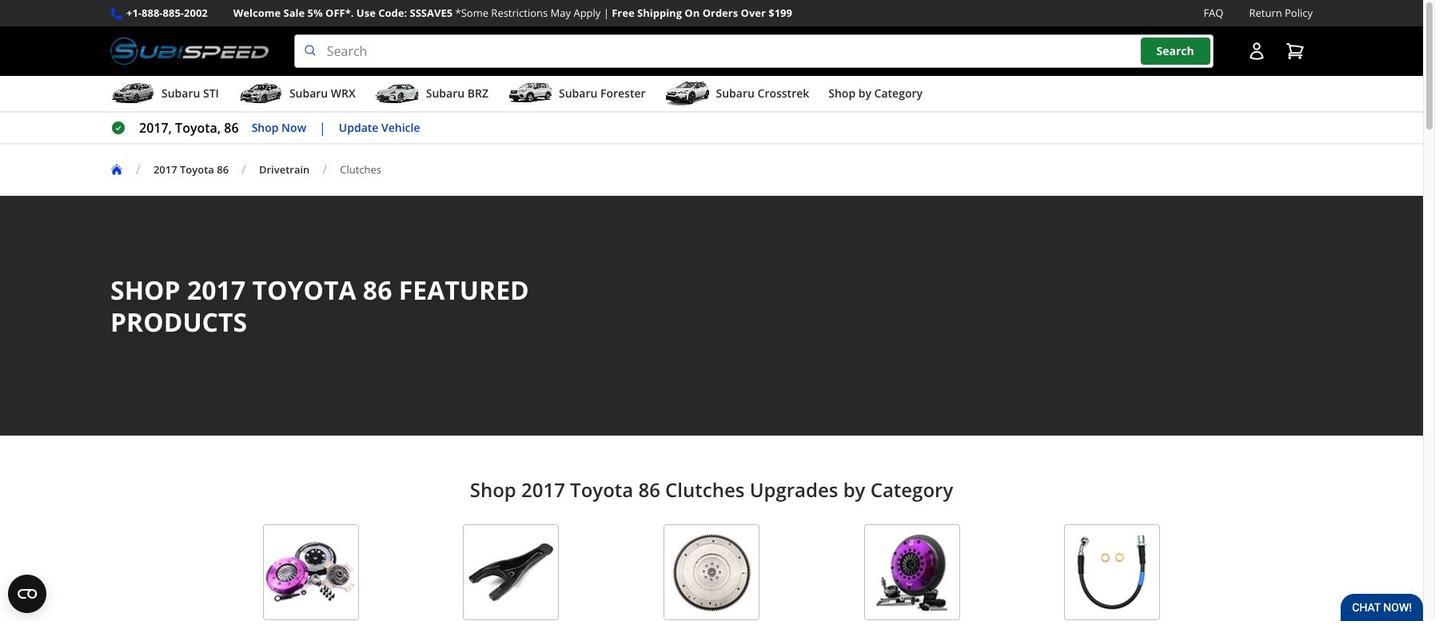Task type: locate. For each thing, give the bounding box(es) containing it.
search input field
[[294, 34, 1214, 68]]

a subaru crosstrek thumbnail image image
[[665, 82, 710, 106]]

clutch replacement parts image image
[[463, 525, 559, 621]]

account image
[[1247, 42, 1267, 61]]

a subaru sti thumbnail image image
[[110, 82, 155, 106]]

subispeed logo image
[[110, 34, 268, 68]]

a subaru forester thumbnail image image
[[508, 82, 553, 106]]



Task type: describe. For each thing, give the bounding box(es) containing it.
multi disc clutches image image
[[864, 525, 960, 621]]

flywheels image image
[[664, 525, 760, 621]]

clutch lines image image
[[1065, 525, 1161, 621]]

a subaru wrx thumbnail image image
[[238, 82, 283, 106]]

open widget image
[[8, 575, 46, 613]]

home image
[[110, 163, 123, 176]]

a subaru brz thumbnail image image
[[375, 82, 420, 106]]

single disc clutches image image
[[263, 525, 359, 621]]



Task type: vqa. For each thing, say whether or not it's contained in the screenshot.
A Subaru Sti Thumbnail Image
yes



